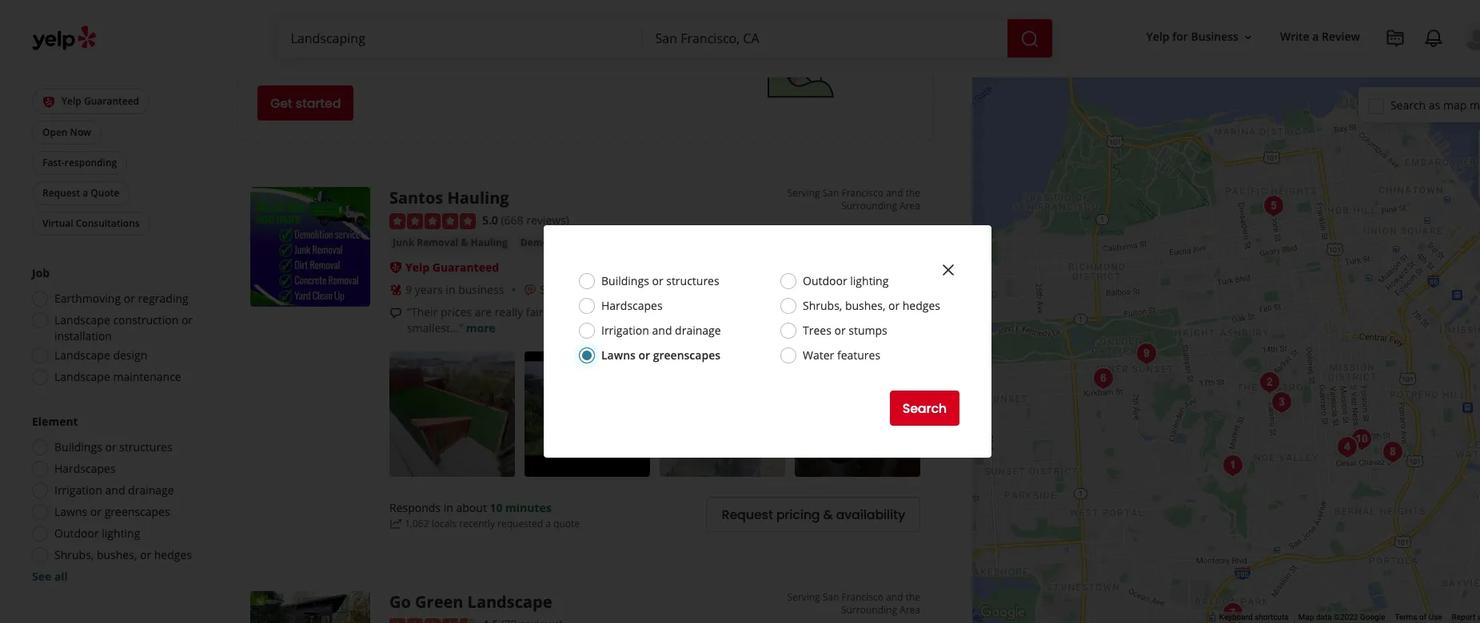 Task type: vqa. For each thing, say whether or not it's contained in the screenshot.
I
no



Task type: locate. For each thing, give the bounding box(es) containing it.
0 horizontal spatial bushes,
[[97, 548, 137, 563]]

lawns down they pay great attention to the smallest..."
[[601, 348, 636, 363]]

a
[[1312, 29, 1319, 44], [83, 186, 88, 200], [546, 517, 551, 531], [1478, 613, 1480, 622]]

10
[[490, 501, 503, 516]]

see portfolio
[[824, 407, 891, 422]]

shrubs, bushes, or hedges inside "option group"
[[54, 548, 192, 563]]

drainage inside "option group"
[[128, 483, 174, 498]]

1 vertical spatial search
[[903, 399, 947, 418]]

guaranteed inside button
[[84, 95, 139, 108]]

as right far
[[601, 305, 613, 320]]

see inside "option group"
[[32, 569, 51, 585]]

recently
[[459, 517, 495, 531]]

1 vertical spatial shrubs,
[[54, 548, 94, 563]]

0 vertical spatial hedges
[[903, 298, 940, 313]]

yelp left for
[[1146, 29, 1170, 44]]

2 area from the top
[[900, 604, 920, 618]]

lawns
[[601, 348, 636, 363], [54, 505, 87, 520]]

san for santos hauling
[[823, 186, 839, 200]]

job
[[32, 265, 50, 281]]

project
[[354, 44, 391, 59]]

1 vertical spatial the
[[827, 305, 844, 320]]

0 horizontal spatial guaranteed
[[84, 95, 139, 108]]

& right 'pricing'
[[823, 506, 833, 524]]

help
[[436, 44, 458, 59]]

2 vertical spatial yelp
[[405, 260, 430, 275]]

landscape for landscape construction or installation
[[54, 313, 110, 328]]

0 horizontal spatial greenscapes
[[104, 505, 170, 520]]

hauling
[[447, 187, 509, 209], [471, 236, 508, 250]]

report a
[[1452, 613, 1480, 622]]

landscape down landscape design in the left bottom of the page
[[54, 369, 110, 385]]

shrubs, up trees
[[803, 298, 842, 313]]

request for request pricing & availability
[[722, 506, 773, 524]]

1 horizontal spatial structures
[[666, 273, 719, 289]]

0 vertical spatial san
[[823, 186, 839, 200]]

junk removal & hauling
[[393, 236, 508, 250]]

1 horizontal spatial hardscapes
[[601, 298, 663, 313]]

installation
[[54, 329, 112, 344]]

1 serving san francisco and the surrounding area from the top
[[787, 186, 920, 213]]

francisco
[[842, 186, 884, 200], [842, 591, 884, 605]]

1 option group from the top
[[27, 265, 198, 390]]

2 surrounding from the top
[[841, 604, 897, 618]]

design
[[113, 348, 147, 363]]

get started button
[[257, 86, 354, 121]]

group
[[1479, 129, 1480, 199]]

hauling up 5.0
[[447, 187, 509, 209]]

request a quote button
[[32, 182, 130, 206]]

outdoor up 'to'
[[803, 273, 847, 289]]

from down 'local'
[[461, 44, 487, 59]]

strautman gardening pros image
[[1130, 338, 1162, 370]]

shrubs, inside "option group"
[[54, 548, 94, 563]]

lawns inside the search dialog
[[601, 348, 636, 363]]

search for search as map mo
[[1390, 97, 1426, 112]]

map
[[1443, 97, 1467, 112]]

hauling down 5.0
[[471, 236, 508, 250]]

sponsored
[[490, 44, 545, 59]]

1 horizontal spatial search
[[1390, 97, 1426, 112]]

yelp guaranteed button up the 9 years in business
[[405, 260, 499, 275]]

1 vertical spatial yelp
[[62, 95, 81, 108]]

0 horizontal spatial shrubs, bushes, or hedges
[[54, 548, 192, 563]]

1 horizontal spatial irrigation and drainage
[[601, 323, 721, 338]]

0 vertical spatial lawns or greenscapes
[[601, 348, 720, 363]]

and inside "option group"
[[105, 483, 125, 498]]

the for santos hauling
[[906, 186, 920, 200]]

1 vertical spatial in
[[444, 501, 453, 516]]

search left "map"
[[1390, 97, 1426, 112]]

surrounding for go green landscape
[[841, 604, 897, 618]]

landscape for landscape design
[[54, 348, 110, 363]]

0 horizontal spatial yelp guaranteed button
[[32, 89, 150, 114]]

1 horizontal spatial shrubs, bushes, or hedges
[[803, 298, 940, 313]]

1 surrounding from the top
[[841, 199, 897, 213]]

landscape inside landscape construction or installation
[[54, 313, 110, 328]]

0 vertical spatial outdoor
[[803, 273, 847, 289]]

yelp guaranteed up the 9 years in business
[[405, 260, 499, 275]]

guaranteed up now
[[84, 95, 139, 108]]

search image
[[1020, 29, 1039, 48]]

0 horizontal spatial irrigation
[[54, 483, 102, 498]]

see left all
[[32, 569, 51, 585]]

lawns or greenscapes inside the search dialog
[[601, 348, 720, 363]]

1 francisco from the top
[[842, 186, 884, 200]]

1 vertical spatial structures
[[119, 440, 172, 455]]

irrigation down element
[[54, 483, 102, 498]]

1 vertical spatial request
[[722, 506, 773, 524]]

0 vertical spatial surrounding
[[841, 199, 897, 213]]

lawns or greenscapes inside "option group"
[[54, 505, 170, 520]]

go green landscape
[[389, 592, 552, 614]]

map region
[[876, 23, 1480, 624]]

free price estimates from local landscapers tell us about your project and get help from sponsored businesses.
[[257, 15, 609, 59]]

and inside the search dialog
[[652, 323, 672, 338]]

0 vertical spatial area
[[900, 199, 920, 213]]

a left quote
[[83, 186, 88, 200]]

& for removal
[[461, 236, 468, 250]]

outdoor lighting up all
[[54, 526, 140, 541]]

landscape
[[54, 313, 110, 328], [54, 348, 110, 363], [54, 369, 110, 385], [467, 592, 552, 614]]

for
[[1172, 29, 1188, 44]]

landscape down installation
[[54, 348, 110, 363]]

1 vertical spatial serving
[[787, 591, 820, 605]]

0 vertical spatial yelp
[[1146, 29, 1170, 44]]

about
[[294, 44, 324, 59], [456, 501, 487, 516]]

0 vertical spatial drainage
[[675, 323, 721, 338]]

1 horizontal spatial shrubs,
[[803, 298, 842, 313]]

irrigation down landscaping at left
[[601, 323, 649, 338]]

as left far
[[569, 305, 581, 320]]

1 vertical spatial irrigation and drainage
[[54, 483, 174, 498]]

0 vertical spatial yelp guaranteed button
[[32, 89, 150, 114]]

2 san from the top
[[823, 591, 839, 605]]

shrubs, bushes, or hedges
[[803, 298, 940, 313], [54, 548, 192, 563]]

buildings inside the search dialog
[[601, 273, 649, 289]]

junk removal & hauling button
[[389, 235, 511, 251]]

see all
[[32, 569, 68, 585]]

0 vertical spatial francisco
[[842, 186, 884, 200]]

0 vertical spatial serving
[[787, 186, 820, 200]]

blooms gardening image
[[1265, 387, 1297, 419]]

guaranteed up the 9 years in business
[[432, 260, 499, 275]]

shrubs, up all
[[54, 548, 94, 563]]

1 horizontal spatial about
[[456, 501, 487, 516]]

1 horizontal spatial bushes,
[[845, 298, 885, 313]]

& inside button
[[823, 506, 833, 524]]

1 vertical spatial lighting
[[102, 526, 140, 541]]

yelp guaranteed button up now
[[32, 89, 150, 114]]

0 horizontal spatial lawns
[[54, 505, 87, 520]]

1 vertical spatial outdoor
[[54, 526, 99, 541]]

1 vertical spatial shrubs, bushes, or hedges
[[54, 548, 192, 563]]

1 vertical spatial from
[[461, 44, 487, 59]]

0 vertical spatial yelp guaranteed
[[62, 95, 139, 108]]

hedges
[[903, 298, 940, 313], [154, 548, 192, 563]]

1 vertical spatial drainage
[[128, 483, 174, 498]]

1 vertical spatial surrounding
[[841, 604, 897, 618]]

1 vertical spatial bushes,
[[97, 548, 137, 563]]

yelp guaranteed up now
[[62, 95, 139, 108]]

from up help
[[421, 15, 460, 38]]

greenscapes inside the search dialog
[[653, 348, 720, 363]]

structures up 'they' on the left
[[666, 273, 719, 289]]

0 vertical spatial shrubs, bushes, or hedges
[[803, 298, 940, 313]]

request inside button
[[42, 186, 80, 200]]

2 vertical spatial the
[[906, 591, 920, 605]]

irrigation and drainage
[[601, 323, 721, 338], [54, 483, 174, 498]]

1 horizontal spatial yelp
[[405, 260, 430, 275]]

buildings down element
[[54, 440, 102, 455]]

request up virtual
[[42, 186, 80, 200]]

"their
[[407, 305, 438, 320]]

structures inside "option group"
[[119, 440, 172, 455]]

5 star rating image
[[389, 214, 476, 230]]

santos hauling link
[[389, 187, 509, 209]]

see left portfolio
[[824, 407, 843, 422]]

virtual
[[42, 217, 73, 230]]

a right write at the top of the page
[[1312, 29, 1319, 44]]

yelp right 16 yelp guaranteed v2 icon
[[62, 95, 81, 108]]

2 serving from the top
[[787, 591, 820, 605]]

1 horizontal spatial drainage
[[675, 323, 721, 338]]

outdoor lighting up 'to'
[[803, 273, 889, 289]]

as left "map"
[[1429, 97, 1440, 112]]

1 horizontal spatial hedges
[[903, 298, 940, 313]]

1 horizontal spatial lawns or greenscapes
[[601, 348, 720, 363]]

are
[[475, 305, 492, 320]]

16 speech v2 image
[[389, 307, 402, 320]]

hardscapes down spanish
[[601, 298, 663, 313]]

1 vertical spatial yelp guaranteed
[[405, 260, 499, 275]]

a for report
[[1478, 613, 1480, 622]]

1 serving from the top
[[787, 186, 820, 200]]

see
[[824, 407, 843, 422], [32, 569, 51, 585]]

prices
[[441, 305, 472, 320]]

request for request a quote
[[42, 186, 80, 200]]

1 horizontal spatial outdoor
[[803, 273, 847, 289]]

stumps
[[849, 323, 887, 338]]

outdoor lighting inside the search dialog
[[803, 273, 889, 289]]

0 vertical spatial &
[[461, 236, 468, 250]]

0 vertical spatial guaranteed
[[84, 95, 139, 108]]

a for write
[[1312, 29, 1319, 44]]

None search field
[[278, 19, 1055, 58]]

outdoor inside "option group"
[[54, 526, 99, 541]]

outdoor
[[803, 273, 847, 289], [54, 526, 99, 541]]

see all button
[[32, 569, 68, 585]]

0 horizontal spatial yelp
[[62, 95, 81, 108]]

fast-responding
[[42, 156, 117, 170]]

years
[[415, 283, 443, 298]]

"their prices are really fair and as far as landscaping
[[407, 305, 683, 320]]

go green landscape image
[[1253, 367, 1285, 399]]

iconyelpguaranteedbadgesmall image
[[389, 262, 402, 274], [389, 262, 402, 274]]

1 vertical spatial lawns
[[54, 505, 87, 520]]

0 horizontal spatial structures
[[119, 440, 172, 455]]

close image
[[939, 261, 958, 280]]

1 horizontal spatial see
[[824, 407, 843, 422]]

1 vertical spatial greenscapes
[[104, 505, 170, 520]]

your
[[327, 44, 351, 59]]

& right removal
[[461, 236, 468, 250]]

outdoor lighting inside "option group"
[[54, 526, 140, 541]]

lighting inside the search dialog
[[850, 273, 889, 289]]

yelp up 9
[[405, 260, 430, 275]]

user actions element
[[1134, 20, 1480, 118]]

0 horizontal spatial hardscapes
[[54, 461, 116, 477]]

landscape up installation
[[54, 313, 110, 328]]

guaranteed
[[84, 95, 139, 108], [432, 260, 499, 275]]

option group
[[27, 265, 198, 390], [27, 414, 198, 585]]

1 vertical spatial yelp guaranteed button
[[405, 260, 499, 275]]

shrubs, bushes, or hedges up the stumps
[[803, 298, 940, 313]]

santos hauling image
[[250, 187, 370, 307]]

request left 'pricing'
[[722, 506, 773, 524]]

2 serving san francisco and the surrounding area from the top
[[787, 591, 920, 618]]

search inside button
[[903, 399, 947, 418]]

0 vertical spatial hardscapes
[[601, 298, 663, 313]]

1 vertical spatial lawns or greenscapes
[[54, 505, 170, 520]]

1 vertical spatial area
[[900, 604, 920, 618]]

0 horizontal spatial &
[[461, 236, 468, 250]]

shrubs, bushes, or hedges up all
[[54, 548, 192, 563]]

& inside button
[[461, 236, 468, 250]]

1 area from the top
[[900, 199, 920, 213]]

free
[[257, 15, 292, 38]]

hauling inside button
[[471, 236, 508, 250]]

1 vertical spatial option group
[[27, 414, 198, 585]]

1 san from the top
[[823, 186, 839, 200]]

bushes, inside the search dialog
[[845, 298, 885, 313]]

0 horizontal spatial lighting
[[102, 526, 140, 541]]

structures down maintenance
[[119, 440, 172, 455]]

2 option group from the top
[[27, 414, 198, 585]]

0 vertical spatial about
[[294, 44, 324, 59]]

outdoor up all
[[54, 526, 99, 541]]

16 speaks spanish v2 image
[[524, 284, 536, 297]]

a inside button
[[83, 186, 88, 200]]

0 horizontal spatial outdoor lighting
[[54, 526, 140, 541]]

0 vertical spatial serving san francisco and the surrounding area
[[787, 186, 920, 213]]

structures inside the search dialog
[[666, 273, 719, 289]]

availability
[[836, 506, 905, 524]]

in right 'years'
[[446, 283, 455, 298]]

pay
[[711, 305, 730, 320]]

0 horizontal spatial drainage
[[128, 483, 174, 498]]

1 horizontal spatial &
[[823, 506, 833, 524]]

a left quote at the left
[[546, 517, 551, 531]]

a right report
[[1478, 613, 1480, 622]]

removal
[[417, 236, 458, 250]]

1,062
[[405, 517, 429, 531]]

see for see portfolio
[[824, 407, 843, 422]]

0 vertical spatial outdoor lighting
[[803, 273, 889, 289]]

life garden image
[[1217, 598, 1249, 624]]

as
[[1429, 97, 1440, 112], [569, 305, 581, 320], [601, 305, 613, 320]]

0 vertical spatial see
[[824, 407, 843, 422]]

yelp for business button
[[1140, 23, 1261, 52]]

lawns up all
[[54, 505, 87, 520]]

0 horizontal spatial search
[[903, 399, 947, 418]]

gerardo mariona image
[[1331, 431, 1363, 463]]

request inside button
[[722, 506, 773, 524]]

really
[[495, 305, 523, 320]]

the for go green landscape
[[906, 591, 920, 605]]

in up locals
[[444, 501, 453, 516]]

attention
[[763, 305, 810, 320]]

2 horizontal spatial as
[[1429, 97, 1440, 112]]

0 vertical spatial shrubs,
[[803, 298, 842, 313]]

from
[[421, 15, 460, 38], [461, 44, 487, 59]]

1 horizontal spatial lighting
[[850, 273, 889, 289]]

serving san francisco and the surrounding area
[[787, 186, 920, 213], [787, 591, 920, 618]]

0 horizontal spatial buildings
[[54, 440, 102, 455]]

1 horizontal spatial from
[[461, 44, 487, 59]]

1 vertical spatial san
[[823, 591, 839, 605]]

2 francisco from the top
[[842, 591, 884, 605]]

search right portfolio
[[903, 399, 947, 418]]

see portfolio link
[[795, 352, 920, 478]]

1 vertical spatial serving san francisco and the surrounding area
[[787, 591, 920, 618]]

1 vertical spatial guaranteed
[[432, 260, 499, 275]]

buildings up they pay great attention to the smallest..."
[[601, 273, 649, 289]]

0 vertical spatial bushes,
[[845, 298, 885, 313]]

mo
[[1470, 97, 1480, 112]]

buildings or structures up landscaping at left
[[601, 273, 719, 289]]

outdoor inside the search dialog
[[803, 273, 847, 289]]

1 horizontal spatial greenscapes
[[653, 348, 720, 363]]

terms of use link
[[1395, 613, 1442, 622]]

the
[[906, 186, 920, 200], [827, 305, 844, 320], [906, 591, 920, 605]]

greenscapes
[[653, 348, 720, 363], [104, 505, 170, 520]]

&
[[461, 236, 468, 250], [823, 506, 833, 524]]

1 vertical spatial buildings or structures
[[54, 440, 172, 455]]

0 vertical spatial greenscapes
[[653, 348, 720, 363]]

area for santos hauling
[[900, 199, 920, 213]]

free price estimates from local landscapers image
[[761, 34, 841, 114]]

the inside they pay great attention to the smallest..."
[[827, 305, 844, 320]]

structures
[[666, 273, 719, 289], [119, 440, 172, 455]]

shortcuts
[[1255, 613, 1289, 622]]

0 vertical spatial the
[[906, 186, 920, 200]]

serving san francisco and the surrounding area for go green landscape
[[787, 591, 920, 618]]

they pay great attention to the smallest..."
[[407, 305, 844, 336]]

open now button
[[32, 121, 102, 145]]

0 vertical spatial irrigation
[[601, 323, 649, 338]]

bushes,
[[845, 298, 885, 313], [97, 548, 137, 563]]

0 horizontal spatial from
[[421, 15, 460, 38]]

keyboard shortcuts button
[[1219, 613, 1289, 624]]

0 vertical spatial option group
[[27, 265, 198, 390]]

search as map mo
[[1390, 97, 1480, 112]]

francisco for santos hauling
[[842, 186, 884, 200]]

1 horizontal spatial irrigation
[[601, 323, 649, 338]]

about up recently
[[456, 501, 487, 516]]

data
[[1316, 613, 1332, 622]]

irrigation
[[601, 323, 649, 338], [54, 483, 102, 498]]

0 horizontal spatial see
[[32, 569, 51, 585]]

hardscapes down element
[[54, 461, 116, 477]]

francisco for go green landscape
[[842, 591, 884, 605]]

more
[[466, 321, 496, 336]]

1 vertical spatial about
[[456, 501, 487, 516]]

about right us
[[294, 44, 324, 59]]

yelp guaranteed button
[[32, 89, 150, 114], [405, 260, 499, 275]]

or
[[652, 273, 663, 289], [124, 291, 135, 306], [888, 298, 900, 313], [181, 313, 193, 328], [834, 323, 846, 338], [638, 348, 650, 363], [105, 440, 116, 455], [90, 505, 102, 520], [140, 548, 151, 563]]

buildings or structures down element
[[54, 440, 172, 455]]

info icon image
[[625, 283, 638, 296], [625, 283, 638, 296]]

0 horizontal spatial lawns or greenscapes
[[54, 505, 170, 520]]

buildings
[[601, 273, 649, 289], [54, 440, 102, 455]]



Task type: describe. For each thing, give the bounding box(es) containing it.
landscape for landscape maintenance
[[54, 369, 110, 385]]

go
[[389, 592, 411, 614]]

portfolio
[[846, 407, 891, 422]]

junk
[[393, 236, 414, 250]]

serving san francisco and the surrounding area for santos hauling
[[787, 186, 920, 213]]

1 horizontal spatial yelp guaranteed
[[405, 260, 499, 275]]

construction
[[113, 313, 179, 328]]

virtual consultations
[[42, 217, 140, 230]]

option group containing element
[[27, 414, 198, 585]]

green
[[415, 592, 463, 614]]

fair
[[526, 305, 543, 320]]

search dialog
[[0, 0, 1480, 624]]

logiculture image
[[1087, 363, 1119, 395]]

speaks
[[540, 283, 576, 298]]

san for go green landscape
[[823, 591, 839, 605]]

demolition services link
[[517, 235, 619, 251]]

search for search
[[903, 399, 947, 418]]

serving for go green landscape
[[787, 591, 820, 605]]

write a review
[[1280, 29, 1360, 44]]

review
[[1322, 29, 1360, 44]]

map
[[1298, 613, 1314, 622]]

landscape right 'green'
[[467, 592, 552, 614]]

surrounding for santos hauling
[[841, 199, 897, 213]]

16 years in business v2 image
[[389, 284, 402, 297]]

landscape design
[[54, 348, 147, 363]]

paco landscaping image
[[1345, 423, 1377, 455]]

open now
[[42, 126, 91, 139]]

minutes
[[505, 501, 552, 516]]

option group containing job
[[27, 265, 198, 390]]

write a review link
[[1274, 23, 1367, 52]]

go green landscape link
[[389, 592, 552, 614]]

hardscapes inside "option group"
[[54, 461, 116, 477]]

get
[[270, 94, 292, 112]]

santos hauling image
[[1217, 450, 1249, 482]]

open
[[42, 126, 68, 139]]

landscapers
[[504, 15, 607, 38]]

pricing
[[776, 506, 820, 524]]

notifications image
[[1424, 29, 1443, 48]]

get started
[[270, 94, 341, 112]]

trees or stumps
[[803, 323, 887, 338]]

16 chevron down v2 image
[[1242, 31, 1255, 44]]

irrigation and drainage inside the search dialog
[[601, 323, 721, 338]]

about inside free price estimates from local landscapers tell us about your project and get help from sponsored businesses.
[[294, 44, 324, 59]]

responding
[[65, 156, 117, 170]]

map data ©2023 google
[[1298, 613, 1385, 622]]

buildings inside "option group"
[[54, 440, 102, 455]]

demolition
[[520, 236, 574, 250]]

business
[[458, 283, 504, 298]]

santos
[[389, 187, 443, 209]]

projects image
[[1386, 29, 1405, 48]]

hedges inside the search dialog
[[903, 298, 940, 313]]

1 horizontal spatial guaranteed
[[432, 260, 499, 275]]

0 horizontal spatial yelp guaranteed
[[62, 95, 139, 108]]

lighting inside "option group"
[[102, 526, 140, 541]]

report a link
[[1452, 613, 1480, 622]]

sf gardening services image
[[1377, 436, 1409, 468]]

1 horizontal spatial as
[[601, 305, 613, 320]]

trees
[[803, 323, 832, 338]]

local
[[463, 15, 501, 38]]

regrading
[[138, 291, 188, 306]]

price
[[295, 15, 335, 38]]

speaks spanish
[[540, 283, 620, 298]]

& for pricing
[[823, 506, 833, 524]]

demolition services
[[520, 236, 615, 250]]

16 yelp guaranteed v2 image
[[42, 96, 55, 109]]

quote
[[553, 517, 580, 531]]

request a quote
[[42, 186, 119, 200]]

1,062 locals recently requested a quote
[[405, 517, 580, 531]]

0 vertical spatial in
[[446, 283, 455, 298]]

element
[[32, 414, 78, 429]]

shrubs, inside the search dialog
[[803, 298, 842, 313]]

landscaping
[[616, 305, 683, 320]]

water
[[803, 348, 834, 363]]

of
[[1419, 613, 1427, 622]]

all
[[54, 569, 68, 585]]

0 vertical spatial from
[[421, 15, 460, 38]]

a for request
[[83, 186, 88, 200]]

hardscapes inside the search dialog
[[601, 298, 663, 313]]

greenscapes inside "option group"
[[104, 505, 170, 520]]

yelp inside user actions element
[[1146, 29, 1170, 44]]

consultations
[[76, 217, 140, 230]]

hedges inside "option group"
[[154, 548, 192, 563]]

tell
[[257, 44, 276, 59]]

write
[[1280, 29, 1310, 44]]

google
[[1360, 613, 1385, 622]]

irrigation inside the search dialog
[[601, 323, 649, 338]]

shrubs, bushes, or hedges inside the search dialog
[[803, 298, 940, 313]]

drainage inside the search dialog
[[675, 323, 721, 338]]

spanish
[[579, 283, 620, 298]]

or inside landscape construction or installation
[[181, 313, 193, 328]]

see for see all
[[32, 569, 51, 585]]

irrigation inside "option group"
[[54, 483, 102, 498]]

smallest..."
[[407, 321, 463, 336]]

buildings or structures inside the search dialog
[[601, 273, 719, 289]]

request pricing & availability button
[[706, 498, 920, 533]]

report
[[1452, 613, 1476, 622]]

water features
[[803, 348, 880, 363]]

0 horizontal spatial irrigation and drainage
[[54, 483, 174, 498]]

0 horizontal spatial as
[[569, 305, 581, 320]]

0 vertical spatial hauling
[[447, 187, 509, 209]]

yelp for business
[[1146, 29, 1239, 44]]

far
[[584, 305, 598, 320]]

fast-responding button
[[32, 151, 127, 175]]

fast-
[[42, 156, 65, 170]]

liaison landscapes image
[[1257, 190, 1289, 222]]

0 horizontal spatial buildings or structures
[[54, 440, 172, 455]]

responds
[[389, 501, 441, 516]]

16 trending v2 image
[[389, 518, 402, 531]]

9 years in business
[[405, 283, 504, 298]]

requested
[[497, 517, 543, 531]]

(668
[[501, 213, 523, 228]]

junk removal & hauling link
[[389, 235, 511, 251]]

request pricing & availability
[[722, 506, 905, 524]]

us
[[279, 44, 291, 59]]

started
[[296, 94, 341, 112]]

serving for santos hauling
[[787, 186, 820, 200]]

bushes, inside "option group"
[[97, 548, 137, 563]]

search button
[[890, 391, 960, 426]]

keyboard
[[1219, 613, 1253, 622]]

9
[[405, 283, 412, 298]]

earthmoving
[[54, 291, 121, 306]]

virtual consultations button
[[32, 212, 150, 236]]

demolition services button
[[517, 235, 619, 251]]

landscape construction or installation
[[54, 313, 193, 344]]

google image
[[976, 603, 1029, 624]]

and inside free price estimates from local landscapers tell us about your project and get help from sponsored businesses.
[[393, 44, 413, 59]]

they
[[685, 305, 708, 320]]

©2023
[[1334, 613, 1358, 622]]

1 horizontal spatial yelp guaranteed button
[[405, 260, 499, 275]]

4.6 star rating image
[[389, 619, 476, 624]]

area for go green landscape
[[900, 604, 920, 618]]

reviews)
[[526, 213, 569, 228]]



